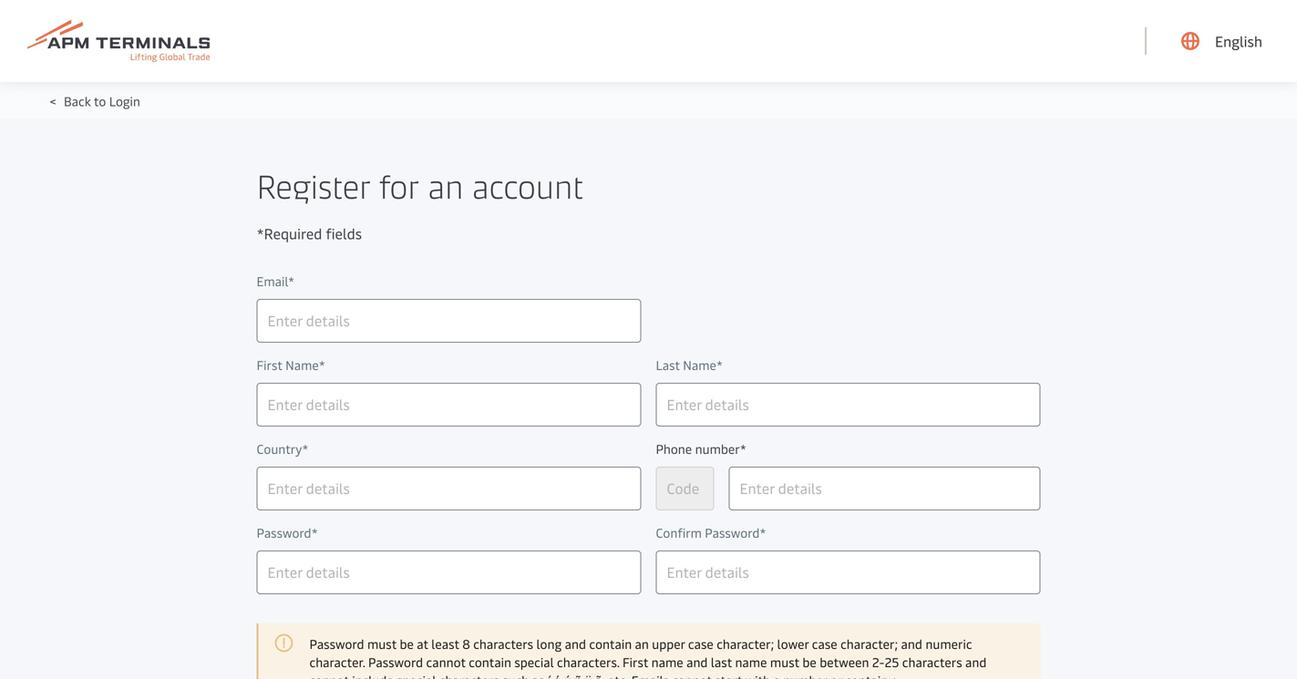 Task type: vqa. For each thing, say whether or not it's contained in the screenshot.
REGISTERED USER TERMS link
no



Task type: locate. For each thing, give the bounding box(es) containing it.
name*
[[286, 356, 326, 374], [683, 356, 723, 374]]

special down the at
[[397, 672, 436, 680]]

name down upper on the right bottom
[[652, 654, 684, 671]]

contain
[[590, 635, 632, 653], [469, 654, 512, 671], [846, 672, 888, 680]]

cannot down "character."
[[310, 672, 349, 680]]

lower
[[778, 635, 809, 653]]

0 horizontal spatial name*
[[286, 356, 326, 374]]

characters up such
[[474, 635, 534, 653]]

0 horizontal spatial be
[[400, 635, 414, 653]]

1 vertical spatial contain
[[469, 654, 512, 671]]

contain up characters.
[[590, 635, 632, 653]]

first up emails
[[623, 654, 649, 671]]

1 vertical spatial be
[[803, 654, 817, 671]]

0 horizontal spatial password
[[310, 635, 364, 653]]

Last Name* field
[[656, 383, 1041, 427]]

characters down 8
[[439, 672, 499, 680]]

password* right confirm in the right of the page
[[705, 524, 767, 541]]

first name*
[[257, 356, 326, 374]]

numeric
[[926, 635, 973, 653]]

Confirm Password* password field
[[656, 551, 1041, 595]]

0 vertical spatial an
[[428, 163, 464, 207]]

be left the at
[[400, 635, 414, 653]]

2 name from the left
[[736, 654, 768, 671]]

be up number
[[803, 654, 817, 671]]

0 vertical spatial characters
[[474, 635, 534, 653]]

as
[[532, 672, 545, 680]]

password*
[[257, 524, 318, 541], [705, 524, 767, 541]]

last
[[656, 356, 680, 374]]

2 horizontal spatial contain
[[846, 672, 888, 680]]

*required
[[257, 223, 322, 243]]

1 horizontal spatial contain
[[590, 635, 632, 653]]

case
[[689, 635, 714, 653], [812, 635, 838, 653]]

characters
[[474, 635, 534, 653], [903, 654, 963, 671], [439, 672, 499, 680]]

2 vertical spatial contain
[[846, 672, 888, 680]]

email* element
[[257, 270, 642, 292]]

number
[[784, 672, 828, 680]]

such
[[503, 672, 529, 680]]

cannot down last
[[673, 672, 712, 680]]

special up as
[[515, 654, 554, 671]]

last name* element
[[656, 354, 1041, 376]]

and up characters.
[[565, 635, 586, 653]]

first down email* at the top
[[257, 356, 282, 374]]

2 name* from the left
[[683, 356, 723, 374]]

0 horizontal spatial password*
[[257, 524, 318, 541]]

1 vertical spatial must
[[771, 654, 800, 671]]

0 vertical spatial be
[[400, 635, 414, 653]]

password up include
[[369, 654, 423, 671]]

characters down numeric
[[903, 654, 963, 671]]

password
[[310, 635, 364, 653], [369, 654, 423, 671]]

an right for
[[428, 163, 464, 207]]

0 horizontal spatial contain
[[469, 654, 512, 671]]

0 horizontal spatial case
[[689, 635, 714, 653]]

1 horizontal spatial be
[[803, 654, 817, 671]]

1 horizontal spatial password
[[369, 654, 423, 671]]

1 horizontal spatial password*
[[705, 524, 767, 541]]

contain down 2-
[[846, 672, 888, 680]]

1 horizontal spatial case
[[812, 635, 838, 653]]

password* inside 'element'
[[705, 524, 767, 541]]

1 vertical spatial password
[[369, 654, 423, 671]]

1 horizontal spatial name
[[736, 654, 768, 671]]

2-
[[873, 654, 885, 671]]

1 vertical spatial an
[[635, 635, 649, 653]]

password up "character."
[[310, 635, 364, 653]]

must
[[368, 635, 397, 653], [771, 654, 800, 671]]

contain up such
[[469, 654, 512, 671]]

name* up country*
[[286, 356, 326, 374]]

0 horizontal spatial first
[[257, 356, 282, 374]]

character; up last
[[717, 635, 775, 653]]

0 vertical spatial special
[[515, 654, 554, 671]]

account
[[472, 163, 584, 207]]

include
[[352, 672, 394, 680]]

1 horizontal spatial first
[[623, 654, 649, 671]]

emails
[[632, 672, 670, 680]]

first
[[257, 356, 282, 374], [623, 654, 649, 671]]

0 horizontal spatial name
[[652, 654, 684, 671]]

character;
[[717, 635, 775, 653], [841, 635, 899, 653]]

1 name* from the left
[[286, 356, 326, 374]]

0 horizontal spatial character;
[[717, 635, 775, 653]]

Enter details telephone field
[[729, 467, 1041, 511]]

1 horizontal spatial name*
[[683, 356, 723, 374]]

1 horizontal spatial character;
[[841, 635, 899, 653]]

name* for first name*
[[286, 356, 326, 374]]

character; up 2-
[[841, 635, 899, 653]]

long
[[537, 635, 562, 653]]

characters.
[[557, 654, 620, 671]]

must up include
[[368, 635, 397, 653]]

password* down country*
[[257, 524, 318, 541]]

25
[[885, 654, 900, 671]]

2 case from the left
[[812, 635, 838, 653]]

name
[[652, 654, 684, 671], [736, 654, 768, 671]]

phone number*
[[656, 440, 747, 457]]

email*
[[257, 272, 295, 290]]

0 vertical spatial contain
[[590, 635, 632, 653]]

an
[[428, 163, 464, 207], [635, 635, 649, 653]]

2 vertical spatial characters
[[439, 672, 499, 680]]

0 horizontal spatial must
[[368, 635, 397, 653]]

case up 'between'
[[812, 635, 838, 653]]

between
[[820, 654, 870, 671]]

login
[[109, 92, 140, 109]]

1 vertical spatial special
[[397, 672, 436, 680]]

start
[[715, 672, 743, 680]]

0 vertical spatial first
[[257, 356, 282, 374]]

password must be at least 8 characters long and contain an upper case character; lower case character; and numeric character. password cannot contain special characters. first name and last name must be between 2-25 characters and cannot include special characters such as í,ó,ú,ñ,ü,ã, etc. emails cannot start with a number or contain +.
[[310, 635, 987, 680]]

1 horizontal spatial must
[[771, 654, 800, 671]]

cannot
[[426, 654, 466, 671], [310, 672, 349, 680], [673, 672, 712, 680]]

upper
[[652, 635, 685, 653]]

1 horizontal spatial an
[[635, 635, 649, 653]]

Code field
[[656, 467, 715, 511]]

register for an account main content
[[0, 0, 1298, 680]]

cannot down least
[[426, 654, 466, 671]]

phone
[[656, 440, 692, 457]]

least
[[432, 635, 460, 653]]

special
[[515, 654, 554, 671], [397, 672, 436, 680]]

1 vertical spatial first
[[623, 654, 649, 671]]

be
[[400, 635, 414, 653], [803, 654, 817, 671]]

2 password* from the left
[[705, 524, 767, 541]]

case up last
[[689, 635, 714, 653]]

an left upper on the right bottom
[[635, 635, 649, 653]]

name* right last
[[683, 356, 723, 374]]

and
[[565, 635, 586, 653], [902, 635, 923, 653], [687, 654, 708, 671], [966, 654, 987, 671]]

*required fields
[[257, 223, 362, 243]]

an inside password must be at least 8 characters long and contain an upper case character; lower case character; and numeric character. password cannot contain special characters. first name and last name must be between 2-25 characters and cannot include special characters such as í,ó,ú,ñ,ü,ã, etc. emails cannot start with a number or contain +.
[[635, 635, 649, 653]]

must up a
[[771, 654, 800, 671]]

0 horizontal spatial special
[[397, 672, 436, 680]]

confirm password*
[[656, 524, 767, 541]]

character.
[[310, 654, 365, 671]]

back to login link
[[61, 92, 140, 109]]

name up the with
[[736, 654, 768, 671]]



Task type: describe. For each thing, give the bounding box(es) containing it.
for
[[380, 163, 420, 207]]

Country* field
[[257, 467, 642, 511]]

number*
[[696, 440, 747, 457]]

confirm
[[656, 524, 702, 541]]

1 name from the left
[[652, 654, 684, 671]]

register for an account
[[257, 163, 584, 207]]

register
[[257, 163, 371, 207]]

8
[[463, 635, 470, 653]]

a
[[774, 672, 781, 680]]

back to login
[[61, 92, 140, 109]]

and left last
[[687, 654, 708, 671]]

and left numeric
[[902, 635, 923, 653]]

Email* field
[[257, 299, 642, 343]]

english
[[1216, 31, 1263, 51]]

2 character; from the left
[[841, 635, 899, 653]]

fields
[[326, 223, 362, 243]]

password must be at least 8 characters long and contain an upper case character; lower case character; and numeric character. password cannot contain special characters. first name and last name must be between 2-25 characters and cannot include special characters such as í,ó,ú,ñ,ü,ã, etc. emails cannot start with a number or contain +. alert
[[257, 624, 1041, 680]]

at
[[417, 635, 429, 653]]

1 horizontal spatial cannot
[[426, 654, 466, 671]]

+.
[[892, 672, 901, 680]]

to
[[94, 92, 106, 109]]

1 horizontal spatial special
[[515, 654, 554, 671]]

or
[[831, 672, 843, 680]]

password* element
[[257, 522, 642, 544]]

1 case from the left
[[689, 635, 714, 653]]

0 horizontal spatial cannot
[[310, 672, 349, 680]]

í,ó,ú,ñ,ü,ã,
[[548, 672, 605, 680]]

first name* element
[[257, 354, 642, 376]]

name* for last name*
[[683, 356, 723, 374]]

english link
[[1182, 0, 1263, 82]]

1 vertical spatial characters
[[903, 654, 963, 671]]

confirm password* element
[[656, 522, 1041, 544]]

last name*
[[656, 356, 723, 374]]

and down numeric
[[966, 654, 987, 671]]

2 horizontal spatial cannot
[[673, 672, 712, 680]]

1 character; from the left
[[717, 635, 775, 653]]

etc.
[[608, 672, 629, 680]]

Password* password field
[[257, 551, 642, 595]]

with
[[746, 672, 771, 680]]

logo image
[[27, 20, 210, 62]]

1 password* from the left
[[257, 524, 318, 541]]

back
[[64, 92, 91, 109]]

0 horizontal spatial an
[[428, 163, 464, 207]]

0 vertical spatial password
[[310, 635, 364, 653]]

first inside password must be at least 8 characters long and contain an upper case character; lower case character; and numeric character. password cannot contain special characters. first name and last name must be between 2-25 characters and cannot include special characters such as í,ó,ú,ñ,ü,ã, etc. emails cannot start with a number or contain +.
[[623, 654, 649, 671]]

First Name* field
[[257, 383, 642, 427]]

country* element
[[257, 438, 642, 460]]

0 vertical spatial must
[[368, 635, 397, 653]]

country*
[[257, 440, 309, 457]]

last
[[711, 654, 732, 671]]



